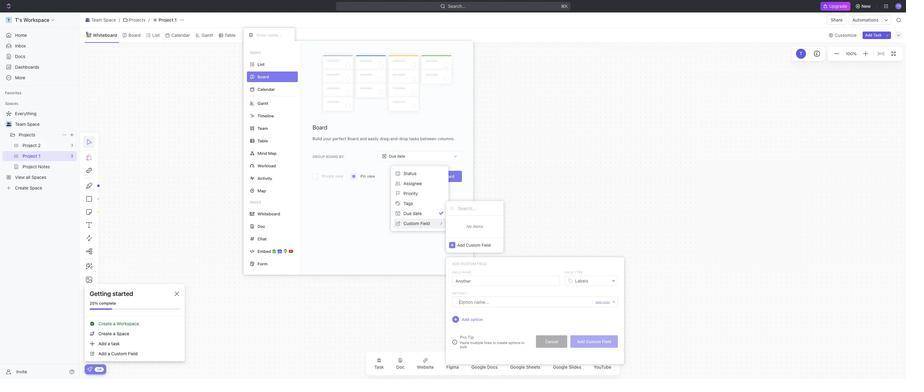 Task type: describe. For each thing, give the bounding box(es) containing it.
2 vertical spatial board
[[443, 174, 455, 179]]

add custom field button
[[446, 238, 504, 253]]

customize
[[835, 32, 857, 38]]

upgrade link
[[821, 2, 851, 11]]

options
[[509, 341, 521, 345]]

0 horizontal spatial doc
[[258, 224, 265, 229]]

google sheets button
[[505, 355, 546, 374]]

in
[[522, 341, 525, 345]]

onboarding checklist button image
[[87, 367, 92, 372]]

t
[[800, 51, 803, 56]]

option
[[452, 292, 465, 295]]

create for create a space
[[98, 331, 112, 337]]

add custom field inside dropdown button
[[457, 243, 491, 248]]

mind
[[258, 151, 267, 156]]

figma button
[[441, 355, 464, 374]]

automations
[[853, 17, 879, 23]]

add color
[[596, 301, 610, 304]]

name
[[462, 271, 472, 274]]

0 horizontal spatial whiteboard
[[93, 32, 117, 38]]

add option
[[462, 317, 483, 322]]

dashboards
[[15, 64, 39, 70]]

embed
[[258, 249, 271, 254]]

items
[[473, 224, 483, 229]]

lines
[[484, 341, 492, 345]]

docs inside button
[[487, 365, 498, 370]]

create
[[497, 341, 508, 345]]

custom field
[[404, 221, 430, 226]]

google slides button
[[548, 355, 586, 374]]

no items
[[467, 224, 483, 229]]

share
[[831, 17, 843, 23]]

assignee
[[404, 181, 422, 186]]

Search... text field
[[458, 204, 501, 213]]

1 for option 1
[[466, 292, 467, 295]]

custom field button
[[394, 219, 446, 229]]

2 horizontal spatial team
[[258, 126, 268, 131]]

add custom field inside button
[[577, 339, 611, 344]]

due for due date dropdown button
[[389, 154, 396, 159]]

field left the type
[[565, 271, 574, 274]]

search...
[[448, 3, 466, 9]]

a for workspace
[[113, 321, 115, 327]]

favorites button
[[3, 89, 24, 97]]

0 vertical spatial projects link
[[121, 16, 147, 24]]

add task button
[[863, 31, 884, 39]]

2 / from the left
[[148, 17, 150, 23]]

doc inside 'button'
[[396, 365, 405, 370]]

1 horizontal spatial team
[[91, 17, 102, 23]]

no
[[467, 224, 472, 229]]

tags
[[404, 201, 413, 206]]

task inside task button
[[374, 365, 384, 370]]

complete
[[99, 301, 116, 306]]

team space inside sidebar navigation
[[15, 122, 40, 127]]

a for task
[[108, 341, 110, 347]]

1 / from the left
[[119, 17, 120, 23]]

priority button
[[394, 189, 446, 199]]

due for due date button
[[404, 211, 412, 216]]

1 vertical spatial whiteboard
[[258, 211, 280, 216]]

type
[[575, 271, 583, 274]]

add task
[[865, 33, 882, 37]]

1/4
[[97, 368, 102, 372]]

list link
[[151, 31, 160, 40]]

1 for project 1
[[175, 17, 177, 23]]

project 1
[[159, 17, 177, 23]]

website button
[[412, 355, 439, 374]]

option 1
[[452, 292, 467, 295]]

inbox
[[15, 43, 26, 48]]

slides
[[569, 365, 581, 370]]

started
[[112, 290, 133, 298]]

date for due date button
[[413, 211, 422, 216]]

add a task
[[98, 341, 120, 347]]

⌘k
[[561, 3, 568, 9]]

dashboards link
[[3, 62, 77, 72]]

custom down task
[[111, 351, 127, 357]]

field name
[[452, 271, 472, 274]]

new button
[[853, 1, 875, 11]]

due date for due date dropdown button
[[389, 154, 405, 159]]

activity
[[258, 176, 272, 181]]

tree inside sidebar navigation
[[3, 109, 77, 193]]

view
[[252, 32, 262, 38]]

1 vertical spatial team space link
[[15, 119, 76, 129]]

docs link
[[3, 52, 77, 62]]

0 horizontal spatial calendar
[[171, 32, 190, 38]]

group
[[313, 155, 325, 159]]

add inside button
[[577, 339, 585, 344]]

1 vertical spatial gantt
[[258, 101, 268, 106]]

1 vertical spatial map
[[258, 188, 266, 193]]

mind map
[[258, 151, 277, 156]]

doc button
[[391, 355, 410, 374]]

1 vertical spatial projects link
[[19, 130, 59, 140]]

a for space
[[113, 331, 115, 337]]

onboarding checklist button element
[[87, 367, 92, 372]]

board
[[326, 155, 338, 159]]

1 vertical spatial board
[[313, 124, 328, 131]]

close image
[[175, 292, 179, 296]]

100% button
[[845, 50, 858, 57]]

project 1 link
[[151, 16, 178, 24]]

google for google docs
[[471, 365, 486, 370]]

whiteboard link
[[92, 31, 117, 40]]

projects inside sidebar navigation
[[19, 132, 35, 138]]

project
[[159, 17, 173, 23]]

create for create a workspace
[[98, 321, 112, 327]]

favorites
[[5, 91, 21, 95]]

assignee button
[[394, 179, 446, 189]]

1 vertical spatial add custom field
[[452, 262, 487, 266]]

field down add custom field dropdown button
[[477, 262, 487, 266]]

status button
[[394, 169, 446, 179]]

home link
[[3, 30, 77, 40]]

inbox link
[[3, 41, 77, 51]]

table link
[[223, 31, 236, 40]]

multiple
[[470, 341, 483, 345]]

field inside button
[[602, 339, 611, 344]]



Task type: locate. For each thing, give the bounding box(es) containing it.
2 create from the top
[[98, 331, 112, 337]]

3 google from the left
[[553, 365, 568, 370]]

due date inside button
[[404, 211, 422, 216]]

1 horizontal spatial due
[[404, 211, 412, 216]]

0 vertical spatial gantt
[[202, 32, 213, 38]]

board link
[[127, 31, 141, 40]]

0 horizontal spatial team space link
[[15, 119, 76, 129]]

tree
[[3, 109, 77, 193]]

1 horizontal spatial map
[[268, 151, 277, 156]]

100%
[[846, 51, 857, 56]]

invite
[[16, 369, 27, 375]]

whiteboard left board 'link'
[[93, 32, 117, 38]]

0 horizontal spatial 1
[[175, 17, 177, 23]]

labels button
[[565, 276, 618, 287]]

custom up name
[[461, 262, 476, 266]]

0 vertical spatial space
[[103, 17, 116, 23]]

google inside google docs button
[[471, 365, 486, 370]]

0 horizontal spatial projects link
[[19, 130, 59, 140]]

due date inside dropdown button
[[389, 154, 405, 159]]

pro
[[460, 335, 467, 340]]

labels
[[575, 278, 588, 284]]

group board by:
[[313, 155, 345, 159]]

add inside button
[[865, 33, 873, 37]]

1 vertical spatial due date
[[404, 211, 422, 216]]

tip
[[468, 335, 474, 340]]

0 vertical spatial whiteboard
[[93, 32, 117, 38]]

0 horizontal spatial due
[[389, 154, 396, 159]]

tree containing team space
[[3, 109, 77, 193]]

google left slides at the bottom right of page
[[553, 365, 568, 370]]

calendar up timeline at the left top
[[258, 87, 275, 92]]

google slides
[[553, 365, 581, 370]]

google inside "google sheets" button
[[510, 365, 525, 370]]

priority
[[404, 191, 418, 196]]

doc right task button in the left of the page
[[396, 365, 405, 370]]

field
[[420, 221, 430, 226], [482, 243, 491, 248], [477, 262, 487, 266], [452, 271, 461, 274], [565, 271, 574, 274], [602, 339, 611, 344], [128, 351, 138, 357]]

date for due date dropdown button
[[397, 154, 405, 159]]

team right user group icon on the top of page
[[15, 122, 26, 127]]

cancel button
[[536, 336, 568, 348]]

2 vertical spatial add custom field
[[577, 339, 611, 344]]

0 vertical spatial calendar
[[171, 32, 190, 38]]

1 vertical spatial list
[[258, 62, 265, 67]]

due date for due date button
[[404, 211, 422, 216]]

1 horizontal spatial google
[[510, 365, 525, 370]]

new
[[862, 3, 871, 9]]

0 horizontal spatial docs
[[15, 54, 25, 59]]

table right gantt link
[[225, 32, 236, 38]]

task left the doc 'button' on the left bottom
[[374, 365, 384, 370]]

1 horizontal spatial projects
[[129, 17, 146, 23]]

add inside dropdown button
[[457, 243, 465, 248]]

create
[[98, 321, 112, 327], [98, 331, 112, 337]]

0 horizontal spatial /
[[119, 17, 120, 23]]

1 horizontal spatial whiteboard
[[258, 211, 280, 216]]

table up mind
[[258, 138, 268, 143]]

gantt left table link
[[202, 32, 213, 38]]

youtube
[[594, 365, 612, 370]]

1 vertical spatial table
[[258, 138, 268, 143]]

docs down "to"
[[487, 365, 498, 370]]

add
[[865, 33, 873, 37], [434, 174, 442, 179], [457, 243, 465, 248], [452, 262, 460, 266], [596, 301, 602, 304], [462, 317, 469, 322], [577, 339, 585, 344], [98, 341, 107, 347], [98, 351, 107, 357]]

0 vertical spatial task
[[874, 33, 882, 37]]

a for custom
[[108, 351, 110, 357]]

0 vertical spatial docs
[[15, 54, 25, 59]]

1 horizontal spatial table
[[258, 138, 268, 143]]

0 horizontal spatial space
[[27, 122, 40, 127]]

1 create from the top
[[98, 321, 112, 327]]

25% complete
[[90, 301, 116, 306]]

bulk
[[460, 345, 467, 349]]

chat
[[258, 237, 267, 242]]

date up custom field in the bottom of the page
[[413, 211, 422, 216]]

sheets
[[526, 365, 541, 370]]

1 horizontal spatial 1
[[466, 292, 467, 295]]

0 vertical spatial team space link
[[83, 16, 118, 24]]

add custom field down 'no items'
[[457, 243, 491, 248]]

google left the sheets
[[510, 365, 525, 370]]

1 horizontal spatial docs
[[487, 365, 498, 370]]

form
[[258, 262, 268, 267]]

gantt link
[[200, 31, 213, 40]]

a left task
[[108, 341, 110, 347]]

home
[[15, 33, 27, 38]]

1 horizontal spatial calendar
[[258, 87, 275, 92]]

getting started
[[90, 290, 133, 298]]

2 google from the left
[[510, 365, 525, 370]]

google
[[471, 365, 486, 370], [510, 365, 525, 370], [553, 365, 568, 370]]

0 vertical spatial team space
[[91, 17, 116, 23]]

0 vertical spatial 1
[[175, 17, 177, 23]]

1 google from the left
[[471, 365, 486, 370]]

1 horizontal spatial projects link
[[121, 16, 147, 24]]

1 vertical spatial task
[[374, 365, 384, 370]]

0 horizontal spatial projects
[[19, 132, 35, 138]]

status
[[404, 171, 417, 176]]

calendar down project 1 at the top left
[[171, 32, 190, 38]]

1 right option
[[466, 292, 467, 295]]

a up create a space
[[113, 321, 115, 327]]

user group image
[[86, 18, 89, 22]]

0 vertical spatial map
[[268, 151, 277, 156]]

field type
[[565, 271, 583, 274]]

field left name
[[452, 271, 461, 274]]

whiteboard up chat
[[258, 211, 280, 216]]

1 vertical spatial date
[[413, 211, 422, 216]]

date inside button
[[413, 211, 422, 216]]

1 horizontal spatial task
[[874, 33, 882, 37]]

Enter name... field
[[256, 32, 290, 38]]

0 horizontal spatial board
[[129, 32, 141, 38]]

date inside dropdown button
[[397, 154, 405, 159]]

date up status
[[397, 154, 405, 159]]

field down create a space
[[128, 351, 138, 357]]

map right mind
[[268, 151, 277, 156]]

add custom field up name
[[452, 262, 487, 266]]

custom down 'no items'
[[466, 243, 481, 248]]

customize button
[[827, 31, 859, 40]]

create up create a space
[[98, 321, 112, 327]]

due date button
[[378, 152, 462, 162]]

1 horizontal spatial team space
[[91, 17, 116, 23]]

by:
[[339, 155, 345, 159]]

0 horizontal spatial team
[[15, 122, 26, 127]]

custom inside button
[[586, 339, 601, 344]]

to
[[493, 341, 496, 345]]

map down 'activity'
[[258, 188, 266, 193]]

add board
[[434, 174, 455, 179]]

0 horizontal spatial map
[[258, 188, 266, 193]]

1 vertical spatial space
[[27, 122, 40, 127]]

youtube button
[[589, 355, 617, 374]]

list down project 1 link
[[152, 32, 160, 38]]

0 vertical spatial due
[[389, 154, 396, 159]]

0 vertical spatial date
[[397, 154, 405, 159]]

1 vertical spatial 1
[[466, 292, 467, 295]]

google inside google slides button
[[553, 365, 568, 370]]

custom up the youtube button
[[586, 339, 601, 344]]

projects
[[129, 17, 146, 23], [19, 132, 35, 138]]

task inside add task button
[[874, 33, 882, 37]]

Option name... text field
[[460, 297, 593, 307]]

1 vertical spatial calendar
[[258, 87, 275, 92]]

google sheets
[[510, 365, 541, 370]]

1 right "project"
[[175, 17, 177, 23]]

timeline
[[258, 113, 274, 118]]

add custom field up the youtube button
[[577, 339, 611, 344]]

0 horizontal spatial google
[[471, 365, 486, 370]]

0 horizontal spatial table
[[225, 32, 236, 38]]

field up the youtube button
[[602, 339, 611, 344]]

google for google slides
[[553, 365, 568, 370]]

share button
[[827, 15, 847, 25]]

gantt up timeline at the left top
[[258, 101, 268, 106]]

0 vertical spatial list
[[152, 32, 160, 38]]

field down items
[[482, 243, 491, 248]]

team right user group image
[[91, 17, 102, 23]]

tags button
[[394, 199, 446, 209]]

cancel
[[545, 339, 559, 344]]

a
[[113, 321, 115, 327], [113, 331, 115, 337], [108, 341, 110, 347], [108, 351, 110, 357]]

create up the add a task
[[98, 331, 112, 337]]

add a custom field
[[98, 351, 138, 357]]

create a space
[[98, 331, 129, 337]]

due inside button
[[404, 211, 412, 216]]

add custom field
[[457, 243, 491, 248], [452, 262, 487, 266], [577, 339, 611, 344]]

team down timeline at the left top
[[258, 126, 268, 131]]

0 vertical spatial table
[[225, 32, 236, 38]]

doc up chat
[[258, 224, 265, 229]]

google docs
[[471, 365, 498, 370]]

task button
[[369, 355, 389, 374]]

docs inside sidebar navigation
[[15, 54, 25, 59]]

Enter name... text field
[[452, 276, 560, 286]]

space right user group icon on the top of page
[[27, 122, 40, 127]]

due date
[[389, 154, 405, 159], [404, 211, 422, 216]]

2 vertical spatial space
[[117, 331, 129, 337]]

due date button
[[394, 209, 446, 219]]

0 vertical spatial doc
[[258, 224, 265, 229]]

1 horizontal spatial team space link
[[83, 16, 118, 24]]

board inside 'link'
[[129, 32, 141, 38]]

pro tip paste multiple lines to create options in bulk
[[460, 335, 525, 349]]

2 horizontal spatial board
[[443, 174, 455, 179]]

0 horizontal spatial task
[[374, 365, 384, 370]]

due date up status
[[389, 154, 405, 159]]

25%
[[90, 301, 98, 306]]

1 horizontal spatial gantt
[[258, 101, 268, 106]]

add custom field button
[[571, 336, 618, 348]]

board
[[129, 32, 141, 38], [313, 124, 328, 131], [443, 174, 455, 179]]

getting
[[90, 290, 111, 298]]

sidebar navigation
[[0, 13, 80, 380]]

0 vertical spatial add custom field
[[457, 243, 491, 248]]

workload
[[258, 163, 276, 168]]

0 vertical spatial due date
[[389, 154, 405, 159]]

list down view
[[258, 62, 265, 67]]

team space up whiteboard link
[[91, 17, 116, 23]]

docs
[[15, 54, 25, 59], [487, 365, 498, 370]]

custom down due date button
[[404, 221, 419, 226]]

i
[[454, 341, 455, 345]]

gantt
[[202, 32, 213, 38], [258, 101, 268, 106]]

1 vertical spatial due
[[404, 211, 412, 216]]

google down multiple on the right bottom
[[471, 365, 486, 370]]

task down automations button
[[874, 33, 882, 37]]

custom
[[404, 221, 419, 226], [466, 243, 481, 248], [461, 262, 476, 266], [586, 339, 601, 344], [111, 351, 127, 357]]

1 vertical spatial projects
[[19, 132, 35, 138]]

calendar link
[[170, 31, 190, 40]]

0 vertical spatial board
[[129, 32, 141, 38]]

workspace
[[117, 321, 139, 327]]

date
[[397, 154, 405, 159], [413, 211, 422, 216]]

projects link
[[121, 16, 147, 24], [19, 130, 59, 140]]

1 horizontal spatial date
[[413, 211, 422, 216]]

1 vertical spatial team space
[[15, 122, 40, 127]]

1 horizontal spatial board
[[313, 124, 328, 131]]

docs down inbox on the top of the page
[[15, 54, 25, 59]]

1 horizontal spatial list
[[258, 62, 265, 67]]

0 vertical spatial create
[[98, 321, 112, 327]]

0 vertical spatial projects
[[129, 17, 146, 23]]

paste
[[460, 341, 469, 345]]

1 vertical spatial create
[[98, 331, 112, 337]]

user group image
[[6, 123, 11, 126]]

0 horizontal spatial date
[[397, 154, 405, 159]]

spaces
[[5, 101, 18, 106]]

team space right user group icon on the top of page
[[15, 122, 40, 127]]

1 horizontal spatial doc
[[396, 365, 405, 370]]

upgrade
[[830, 3, 847, 9]]

space down create a workspace
[[117, 331, 129, 337]]

1 horizontal spatial space
[[103, 17, 116, 23]]

0 horizontal spatial team space
[[15, 122, 40, 127]]

due
[[389, 154, 396, 159], [404, 211, 412, 216]]

0 horizontal spatial list
[[152, 32, 160, 38]]

space inside sidebar navigation
[[27, 122, 40, 127]]

field down due date button
[[420, 221, 430, 226]]

team inside sidebar navigation
[[15, 122, 26, 127]]

a up task
[[113, 331, 115, 337]]

2 horizontal spatial space
[[117, 331, 129, 337]]

a down the add a task
[[108, 351, 110, 357]]

1 horizontal spatial /
[[148, 17, 150, 23]]

due inside dropdown button
[[389, 154, 396, 159]]

automations button
[[850, 15, 882, 25]]

color
[[603, 301, 610, 304]]

due date up custom field in the bottom of the page
[[404, 211, 422, 216]]

google for google sheets
[[510, 365, 525, 370]]

space up whiteboard link
[[103, 17, 116, 23]]

0 horizontal spatial gantt
[[202, 32, 213, 38]]

website
[[417, 365, 434, 370]]

google docs button
[[466, 355, 503, 374]]

1 vertical spatial docs
[[487, 365, 498, 370]]

1 vertical spatial doc
[[396, 365, 405, 370]]

2 horizontal spatial google
[[553, 365, 568, 370]]



Task type: vqa. For each thing, say whether or not it's contained in the screenshot.
6
no



